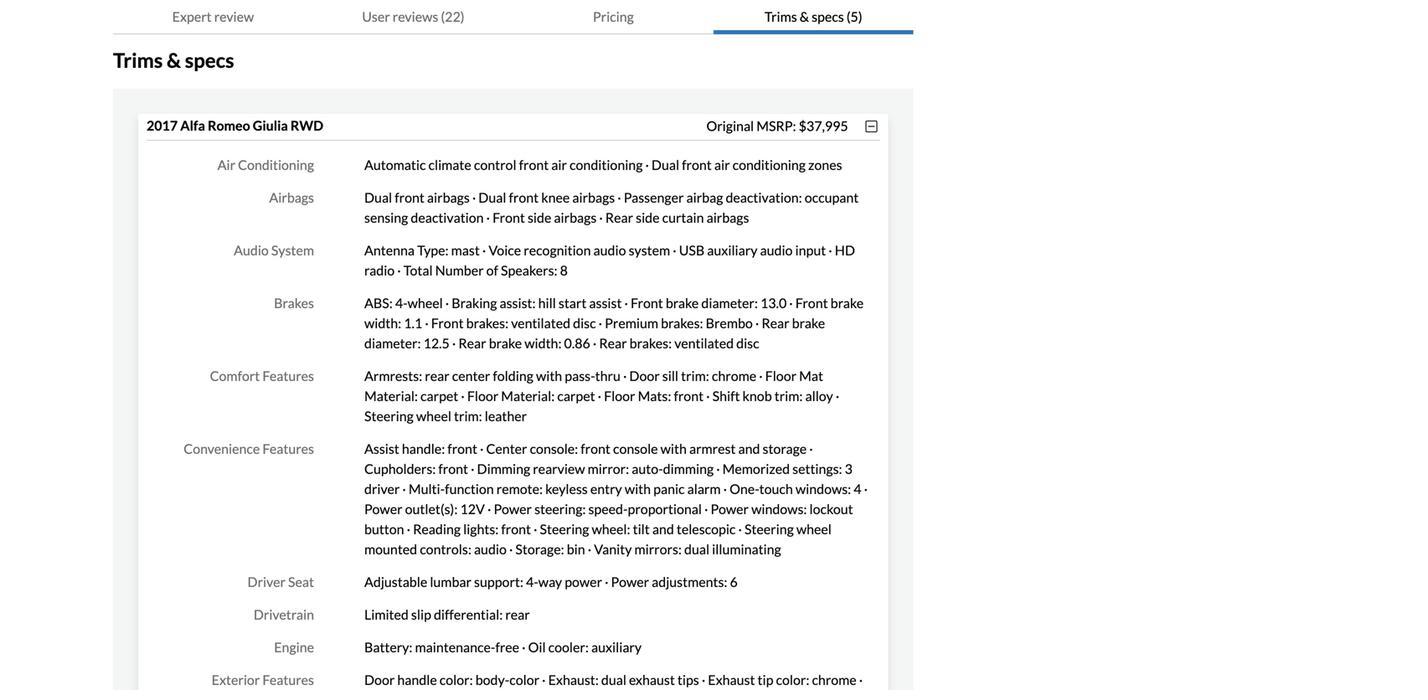 Task type: locate. For each thing, give the bounding box(es) containing it.
1 horizontal spatial auxiliary
[[708, 242, 758, 259]]

wheel inside the abs: 4-wheel · braking assist: hill start assist · front brake diameter: 13.0 · front brake width: 1.1 · front brakes: ventilated disc · premium brakes: brembo · rear brake diameter: 12.5 · rear brake width: 0.86 · rear brakes: ventilated disc
[[408, 295, 443, 311]]

1 horizontal spatial dual
[[685, 541, 710, 558]]

ventilated down the hill
[[511, 315, 571, 332]]

1 horizontal spatial air
[[715, 157, 730, 173]]

rear up the center
[[459, 335, 487, 352]]

side down knee
[[528, 210, 552, 226]]

1 vertical spatial auxiliary
[[592, 640, 642, 656]]

0 horizontal spatial audio
[[474, 541, 507, 558]]

2 vertical spatial features
[[263, 672, 314, 689]]

front down sill
[[674, 388, 704, 404]]

air up airbag
[[715, 157, 730, 173]]

door up mats:
[[630, 368, 660, 384]]

slip
[[411, 607, 432, 623]]

start
[[559, 295, 587, 311]]

0 horizontal spatial diameter:
[[365, 335, 421, 352]]

1 carpet from the left
[[421, 388, 459, 404]]

width: down abs:
[[365, 315, 402, 332]]

limited slip differential: rear
[[365, 607, 530, 623]]

airbag
[[687, 189, 724, 206]]

rwd
[[291, 117, 324, 134]]

& down expert
[[167, 48, 181, 72]]

audio
[[594, 242, 626, 259], [761, 242, 793, 259], [474, 541, 507, 558]]

$37,995
[[799, 118, 849, 134]]

0 vertical spatial door
[[630, 368, 660, 384]]

assist
[[365, 441, 400, 457]]

steering
[[365, 408, 414, 425], [540, 521, 589, 538], [745, 521, 794, 538]]

1 horizontal spatial side
[[636, 210, 660, 226]]

1 vertical spatial wheel
[[416, 408, 452, 425]]

4- right support:
[[526, 574, 539, 591]]

steering down 'steering:'
[[540, 521, 589, 538]]

1 vertical spatial ventilated
[[675, 335, 734, 352]]

antenna
[[365, 242, 415, 259]]

way
[[539, 574, 562, 591]]

with inside armrests: rear center folding with pass-thru · door sill trim: chrome · floor mat material: carpet · floor material: carpet · floor mats: front · shift knob trim: alloy · steering wheel trim: leather
[[536, 368, 562, 384]]

front right 13.0 on the top right of page
[[796, 295, 828, 311]]

0 horizontal spatial conditioning
[[570, 157, 643, 173]]

brake
[[666, 295, 699, 311], [831, 295, 864, 311], [793, 315, 826, 332], [489, 335, 522, 352]]

1 horizontal spatial with
[[625, 481, 651, 497]]

premium
[[605, 315, 659, 332]]

material: down folding
[[501, 388, 555, 404]]

door down battery:
[[365, 672, 395, 689]]

2 air from the left
[[715, 157, 730, 173]]

front up function
[[439, 461, 468, 477]]

dual down the 'control'
[[479, 189, 507, 206]]

front right the handle:
[[448, 441, 478, 457]]

specs down expert review tab
[[185, 48, 234, 72]]

windows: down touch
[[752, 501, 807, 518]]

0 vertical spatial 4-
[[395, 295, 408, 311]]

1 vertical spatial trim:
[[775, 388, 803, 404]]

assist
[[589, 295, 622, 311]]

and up memorized
[[739, 441, 760, 457]]

1 horizontal spatial trims
[[765, 8, 798, 25]]

0 vertical spatial features
[[263, 368, 314, 384]]

0 vertical spatial disc
[[573, 315, 596, 332]]

power down 'vanity'
[[611, 574, 650, 591]]

side
[[528, 210, 552, 226], [636, 210, 660, 226]]

1 vertical spatial dual
[[602, 672, 627, 689]]

diameter: down 1.1
[[365, 335, 421, 352]]

chrome right tip at right
[[812, 672, 857, 689]]

0 vertical spatial width:
[[365, 315, 402, 332]]

0 horizontal spatial and
[[653, 521, 674, 538]]

0 horizontal spatial dual
[[602, 672, 627, 689]]

1 vertical spatial rear
[[506, 607, 530, 623]]

0 horizontal spatial specs
[[185, 48, 234, 72]]

1 horizontal spatial width:
[[525, 335, 562, 352]]

zones
[[809, 157, 843, 173]]

1 vertical spatial 4-
[[526, 574, 539, 591]]

mat
[[800, 368, 824, 384]]

carpet down the center
[[421, 388, 459, 404]]

2 side from the left
[[636, 210, 660, 226]]

0 horizontal spatial side
[[528, 210, 552, 226]]

1 vertical spatial width:
[[525, 335, 562, 352]]

0 horizontal spatial auxiliary
[[592, 640, 642, 656]]

1 vertical spatial trims
[[113, 48, 163, 72]]

chrome inside door handle color: body-color · exhaust: dual exhaust tips · exhaust tip color: chrome ·
[[812, 672, 857, 689]]

brakes: down premium
[[630, 335, 672, 352]]

0 vertical spatial trim:
[[681, 368, 710, 384]]

chrome inside armrests: rear center folding with pass-thru · door sill trim: chrome · floor mat material: carpet · floor material: carpet · floor mats: front · shift knob trim: alloy · steering wheel trim: leather
[[712, 368, 757, 384]]

audio left the input
[[761, 242, 793, 259]]

battery:
[[365, 640, 413, 656]]

0 vertical spatial diameter:
[[702, 295, 758, 311]]

with down auto-
[[625, 481, 651, 497]]

front up voice
[[493, 210, 525, 226]]

1 vertical spatial specs
[[185, 48, 234, 72]]

power up the button
[[365, 501, 403, 518]]

ventilated
[[511, 315, 571, 332], [675, 335, 734, 352]]

1 vertical spatial diameter:
[[365, 335, 421, 352]]

console:
[[530, 441, 578, 457]]

system
[[271, 242, 314, 259]]

features for exterior features
[[263, 672, 314, 689]]

windows:
[[796, 481, 852, 497], [752, 501, 807, 518]]

0 horizontal spatial 4-
[[395, 295, 408, 311]]

dual left exhaust
[[602, 672, 627, 689]]

features right convenience
[[263, 441, 314, 457]]

rear down 12.5
[[425, 368, 450, 384]]

audio left system
[[594, 242, 626, 259]]

2 vertical spatial trim:
[[454, 408, 482, 425]]

specs left (5)
[[812, 8, 844, 25]]

brakes: left brembo
[[661, 315, 704, 332]]

wheel up 1.1
[[408, 295, 443, 311]]

specs inside tab
[[812, 8, 844, 25]]

0 horizontal spatial color:
[[440, 672, 473, 689]]

6
[[730, 574, 738, 591]]

&
[[800, 8, 810, 25], [167, 48, 181, 72]]

control
[[474, 157, 517, 173]]

touch
[[760, 481, 793, 497]]

features
[[263, 368, 314, 384], [263, 441, 314, 457], [263, 672, 314, 689]]

2017 alfa romeo giulia rwd
[[147, 117, 324, 134]]

1 horizontal spatial disc
[[737, 335, 760, 352]]

1 vertical spatial &
[[167, 48, 181, 72]]

features for convenience features
[[263, 441, 314, 457]]

1 horizontal spatial trim:
[[681, 368, 710, 384]]

trim: right sill
[[681, 368, 710, 384]]

with up dimming
[[661, 441, 687, 457]]

0 vertical spatial wheel
[[408, 295, 443, 311]]

rear down the passenger
[[606, 210, 634, 226]]

center
[[452, 368, 491, 384]]

front up airbag
[[682, 157, 712, 173]]

& for trims & specs
[[167, 48, 181, 72]]

steering up assist
[[365, 408, 414, 425]]

0 horizontal spatial trims
[[113, 48, 163, 72]]

wheel inside assist handle: front · center console: front console with armrest and storage · cupholders: front · dimming rearview mirror: auto-dimming · memorized settings: 3 driver · multi-function remote: keyless entry with panic alarm · one-touch windows: 4 · power outlet(s): 12v · power steering: speed-proportional · power windows: lockout button · reading lights: front · steering wheel: tilt and telescopic · steering wheel mounted controls: audio · storage: bin · vanity mirrors: dual illuminating
[[797, 521, 832, 538]]

door inside door handle color: body-color · exhaust: dual exhaust tips · exhaust tip color: chrome ·
[[365, 672, 395, 689]]

dual up the passenger
[[652, 157, 680, 173]]

0 vertical spatial chrome
[[712, 368, 757, 384]]

specs
[[812, 8, 844, 25], [185, 48, 234, 72]]

rear inside dual front airbags · dual front knee airbags · passenger airbag deactivation: occupant sensing deactivation · front side airbags · rear side curtain airbags
[[606, 210, 634, 226]]

dual down telescopic
[[685, 541, 710, 558]]

1 horizontal spatial diameter:
[[702, 295, 758, 311]]

floor
[[766, 368, 797, 384], [467, 388, 499, 404], [604, 388, 636, 404]]

material: down armrests:
[[365, 388, 418, 404]]

illuminating
[[712, 541, 782, 558]]

dual inside assist handle: front · center console: front console with armrest and storage · cupholders: front · dimming rearview mirror: auto-dimming · memorized settings: 3 driver · multi-function remote: keyless entry with panic alarm · one-touch windows: 4 · power outlet(s): 12v · power steering: speed-proportional · power windows: lockout button · reading lights: front · steering wheel: tilt and telescopic · steering wheel mounted controls: audio · storage: bin · vanity mirrors: dual illuminating
[[685, 541, 710, 558]]

adjustments:
[[652, 574, 728, 591]]

climate
[[429, 157, 472, 173]]

hd
[[835, 242, 856, 259]]

voice
[[489, 242, 521, 259]]

0 vertical spatial rear
[[425, 368, 450, 384]]

floor left mat
[[766, 368, 797, 384]]

dual
[[652, 157, 680, 173], [365, 189, 392, 206], [479, 189, 507, 206]]

storage:
[[516, 541, 565, 558]]

1 color: from the left
[[440, 672, 473, 689]]

audio down lights:
[[474, 541, 507, 558]]

disc
[[573, 315, 596, 332], [737, 335, 760, 352]]

0 vertical spatial specs
[[812, 8, 844, 25]]

adjustable lumbar support: 4-way power · power adjustments: 6
[[365, 574, 738, 591]]

bin
[[567, 541, 586, 558]]

rear down 13.0 on the top right of page
[[762, 315, 790, 332]]

0 horizontal spatial chrome
[[712, 368, 757, 384]]

conditioning up dual front airbags · dual front knee airbags · passenger airbag deactivation: occupant sensing deactivation · front side airbags · rear side curtain airbags on the top
[[570, 157, 643, 173]]

trims & specs (5)
[[765, 8, 863, 25]]

conditioning up deactivation:
[[733, 157, 806, 173]]

external link image
[[597, 0, 611, 12]]

wheel up the handle:
[[416, 408, 452, 425]]

2 vertical spatial wheel
[[797, 521, 832, 538]]

and down proportional
[[653, 521, 674, 538]]

0 horizontal spatial carpet
[[421, 388, 459, 404]]

0 horizontal spatial door
[[365, 672, 395, 689]]

0 horizontal spatial air
[[552, 157, 567, 173]]

wheel
[[408, 295, 443, 311], [416, 408, 452, 425], [797, 521, 832, 538]]

12.5
[[424, 335, 450, 352]]

4- right abs:
[[395, 295, 408, 311]]

1 side from the left
[[528, 210, 552, 226]]

abs:
[[365, 295, 393, 311]]

storage
[[763, 441, 807, 457]]

settings:
[[793, 461, 843, 477]]

1 features from the top
[[263, 368, 314, 384]]

power
[[365, 501, 403, 518], [494, 501, 532, 518], [711, 501, 749, 518], [611, 574, 650, 591]]

0 horizontal spatial rear
[[425, 368, 450, 384]]

dual inside door handle color: body-color · exhaust: dual exhaust tips · exhaust tip color: chrome ·
[[602, 672, 627, 689]]

0 vertical spatial with
[[536, 368, 562, 384]]

0 vertical spatial ventilated
[[511, 315, 571, 332]]

floor down 'thru'
[[604, 388, 636, 404]]

1 horizontal spatial rear
[[506, 607, 530, 623]]

thru
[[596, 368, 621, 384]]

& inside tab
[[800, 8, 810, 25]]

features right comfort
[[263, 368, 314, 384]]

handle
[[398, 672, 437, 689]]

rear
[[606, 210, 634, 226], [762, 315, 790, 332], [459, 335, 487, 352], [599, 335, 627, 352]]

limited
[[365, 607, 409, 623]]

0 vertical spatial auxiliary
[[708, 242, 758, 259]]

disc down brembo
[[737, 335, 760, 352]]

audio
[[234, 242, 269, 259]]

engine
[[274, 640, 314, 656]]

2 features from the top
[[263, 441, 314, 457]]

1 horizontal spatial color:
[[776, 672, 810, 689]]

rear up 'free'
[[506, 607, 530, 623]]

mounted
[[365, 541, 417, 558]]

occupant
[[805, 189, 859, 206]]

front left knee
[[509, 189, 539, 206]]

trims up 2017
[[113, 48, 163, 72]]

carpet down the pass-
[[558, 388, 595, 404]]

air up knee
[[552, 157, 567, 173]]

1 vertical spatial features
[[263, 441, 314, 457]]

wheel down lockout
[[797, 521, 832, 538]]

adjustable
[[365, 574, 428, 591]]

4- inside the abs: 4-wheel · braking assist: hill start assist · front brake diameter: 13.0 · front brake width: 1.1 · front brakes: ventilated disc · premium brakes: brembo · rear brake diameter: 12.5 · rear brake width: 0.86 · rear brakes: ventilated disc
[[395, 295, 408, 311]]

keyless
[[546, 481, 588, 497]]

braking
[[452, 295, 497, 311]]

diameter: up brembo
[[702, 295, 758, 311]]

front
[[493, 210, 525, 226], [631, 295, 664, 311], [796, 295, 828, 311], [431, 315, 464, 332]]

audio inside assist handle: front · center console: front console with armrest and storage · cupholders: front · dimming rearview mirror: auto-dimming · memorized settings: 3 driver · multi-function remote: keyless entry with panic alarm · one-touch windows: 4 · power outlet(s): 12v · power steering: speed-proportional · power windows: lockout button · reading lights: front · steering wheel: tilt and telescopic · steering wheel mounted controls: audio · storage: bin · vanity mirrors: dual illuminating
[[474, 541, 507, 558]]

0 vertical spatial trims
[[765, 8, 798, 25]]

0 vertical spatial and
[[739, 441, 760, 457]]

0 horizontal spatial trim:
[[454, 408, 482, 425]]

1 horizontal spatial ventilated
[[675, 335, 734, 352]]

diameter:
[[702, 295, 758, 311], [365, 335, 421, 352]]

trim: down mat
[[775, 388, 803, 404]]

conditioning
[[238, 157, 314, 173]]

1 vertical spatial with
[[661, 441, 687, 457]]

trims inside tab
[[765, 8, 798, 25]]

1 horizontal spatial specs
[[812, 8, 844, 25]]

width: left 0.86
[[525, 335, 562, 352]]

1 vertical spatial chrome
[[812, 672, 857, 689]]

tips
[[678, 672, 700, 689]]

color: down maintenance-
[[440, 672, 473, 689]]

1 horizontal spatial and
[[739, 441, 760, 457]]

0 vertical spatial &
[[800, 8, 810, 25]]

tab list
[[113, 0, 914, 34]]

color
[[510, 672, 540, 689]]

1 conditioning from the left
[[570, 157, 643, 173]]

1 material: from the left
[[365, 388, 418, 404]]

power down one-
[[711, 501, 749, 518]]

1 horizontal spatial conditioning
[[733, 157, 806, 173]]

support:
[[474, 574, 524, 591]]

0 horizontal spatial steering
[[365, 408, 414, 425]]

features down engine
[[263, 672, 314, 689]]

2 horizontal spatial with
[[661, 441, 687, 457]]

floor down the center
[[467, 388, 499, 404]]

1 horizontal spatial &
[[800, 8, 810, 25]]

front up premium
[[631, 295, 664, 311]]

front inside armrests: rear center folding with pass-thru · door sill trim: chrome · floor mat material: carpet · floor material: carpet · floor mats: front · shift knob trim: alloy · steering wheel trim: leather
[[674, 388, 704, 404]]

lights:
[[464, 521, 499, 538]]

multi-
[[409, 481, 445, 497]]

number
[[435, 262, 484, 279]]

0 horizontal spatial material:
[[365, 388, 418, 404]]

auxiliary
[[708, 242, 758, 259], [592, 640, 642, 656]]

windows: down settings:
[[796, 481, 852, 497]]

button
[[365, 521, 404, 538]]

side down the passenger
[[636, 210, 660, 226]]

original msrp: $37,995
[[707, 118, 849, 134]]

airbags
[[269, 189, 314, 206]]

& left (5)
[[800, 8, 810, 25]]

1 horizontal spatial carpet
[[558, 388, 595, 404]]

with left the pass-
[[536, 368, 562, 384]]

1 horizontal spatial chrome
[[812, 672, 857, 689]]

1 horizontal spatial door
[[630, 368, 660, 384]]

steering up illuminating
[[745, 521, 794, 538]]

0 vertical spatial dual
[[685, 541, 710, 558]]

color: right tip at right
[[776, 672, 810, 689]]

ventilated down brembo
[[675, 335, 734, 352]]

dual up sensing
[[365, 189, 392, 206]]

auxiliary right usb
[[708, 242, 758, 259]]

2 carpet from the left
[[558, 388, 595, 404]]

1 vertical spatial door
[[365, 672, 395, 689]]

(5)
[[847, 8, 863, 25]]

mast
[[451, 242, 480, 259]]

trims left (5)
[[765, 8, 798, 25]]

auxiliary up door handle color: body-color · exhaust: dual exhaust tips · exhaust tip color: chrome ·
[[592, 640, 642, 656]]

1 horizontal spatial material:
[[501, 388, 555, 404]]

0 horizontal spatial with
[[536, 368, 562, 384]]

disc up 0.86
[[573, 315, 596, 332]]

0 horizontal spatial &
[[167, 48, 181, 72]]

3 features from the top
[[263, 672, 314, 689]]

trim: left the leather
[[454, 408, 482, 425]]

chrome up "shift"
[[712, 368, 757, 384]]

2 horizontal spatial steering
[[745, 521, 794, 538]]

air
[[218, 157, 236, 173]]



Task type: vqa. For each thing, say whether or not it's contained in the screenshot.
Request information button
no



Task type: describe. For each thing, give the bounding box(es) containing it.
telescopic
[[677, 521, 736, 538]]

abs: 4-wheel · braking assist: hill start assist · front brake diameter: 13.0 · front brake width: 1.1 · front brakes: ventilated disc · premium brakes: brembo · rear brake diameter: 12.5 · rear brake width: 0.86 · rear brakes: ventilated disc
[[365, 295, 864, 352]]

convenience
[[184, 441, 260, 457]]

of
[[487, 262, 499, 279]]

expert
[[172, 8, 212, 25]]

rear down premium
[[599, 335, 627, 352]]

curtain
[[663, 210, 704, 226]]

2 material: from the left
[[501, 388, 555, 404]]

3
[[845, 461, 853, 477]]

exhaust:
[[549, 672, 599, 689]]

passenger
[[624, 189, 684, 206]]

trims for trims & specs
[[113, 48, 163, 72]]

power down remote:
[[494, 501, 532, 518]]

assist:
[[500, 295, 536, 311]]

1 horizontal spatial floor
[[604, 388, 636, 404]]

antenna type: mast · voice recognition audio system · usb auxiliary audio input · hd radio · total number of speakers: 8
[[365, 242, 856, 279]]

exterior features
[[212, 672, 314, 689]]

speed-
[[589, 501, 628, 518]]

airbags down airbag
[[707, 210, 750, 226]]

12v
[[460, 501, 485, 518]]

front up sensing
[[395, 189, 425, 206]]

minus square image
[[864, 120, 881, 133]]

0 horizontal spatial width:
[[365, 315, 402, 332]]

knob
[[743, 388, 772, 404]]

exhaust
[[629, 672, 675, 689]]

front up 12.5
[[431, 315, 464, 332]]

leather
[[485, 408, 527, 425]]

0 horizontal spatial floor
[[467, 388, 499, 404]]

lumbar
[[430, 574, 472, 591]]

brakes: down braking
[[466, 315, 509, 332]]

oil
[[528, 640, 546, 656]]

recognition
[[524, 242, 591, 259]]

& for trims & specs (5)
[[800, 8, 810, 25]]

1 horizontal spatial 4-
[[526, 574, 539, 591]]

2017
[[147, 117, 178, 134]]

0 vertical spatial windows:
[[796, 481, 852, 497]]

brake up folding
[[489, 335, 522, 352]]

auxiliary inside antenna type: mast · voice recognition audio system · usb auxiliary audio input · hd radio · total number of speakers: 8
[[708, 242, 758, 259]]

door inside armrests: rear center folding with pass-thru · door sill trim: chrome · floor mat material: carpet · floor material: carpet · floor mats: front · shift knob trim: alloy · steering wheel trim: leather
[[630, 368, 660, 384]]

maintenance-
[[415, 640, 496, 656]]

brake up mat
[[793, 315, 826, 332]]

1 horizontal spatial audio
[[594, 242, 626, 259]]

outlet(s):
[[405, 501, 458, 518]]

steering inside armrests: rear center folding with pass-thru · door sill trim: chrome · floor mat material: carpet · floor material: carpet · floor mats: front · shift knob trim: alloy · steering wheel trim: leather
[[365, 408, 414, 425]]

assist handle: front · center console: front console with armrest and storage · cupholders: front · dimming rearview mirror: auto-dimming · memorized settings: 3 driver · multi-function remote: keyless entry with panic alarm · one-touch windows: 4 · power outlet(s): 12v · power steering: speed-proportional · power windows: lockout button · reading lights: front · steering wheel: tilt and telescopic · steering wheel mounted controls: audio · storage: bin · vanity mirrors: dual illuminating
[[365, 441, 868, 558]]

driver
[[248, 574, 286, 591]]

0 horizontal spatial dual
[[365, 189, 392, 206]]

air conditioning
[[218, 157, 314, 173]]

mats:
[[638, 388, 672, 404]]

airbags down automatic climate control front air conditioning · dual front air conditioning zones
[[573, 189, 615, 206]]

trims & specs (5) tab
[[714, 0, 914, 34]]

specs for trims & specs (5)
[[812, 8, 844, 25]]

0 horizontal spatial ventilated
[[511, 315, 571, 332]]

shift
[[713, 388, 740, 404]]

rear inside armrests: rear center folding with pass-thru · door sill trim: chrome · floor mat material: carpet · floor material: carpet · floor mats: front · shift knob trim: alloy · steering wheel trim: leather
[[425, 368, 450, 384]]

1 air from the left
[[552, 157, 567, 173]]

auto-
[[632, 461, 663, 477]]

drivetrain
[[254, 607, 314, 623]]

1 vertical spatial disc
[[737, 335, 760, 352]]

brake down usb
[[666, 295, 699, 311]]

armrests: rear center folding with pass-thru · door sill trim: chrome · floor mat material: carpet · floor material: carpet · floor mats: front · shift knob trim: alloy · steering wheel trim: leather
[[365, 368, 840, 425]]

2 vertical spatial with
[[625, 481, 651, 497]]

vanity
[[594, 541, 632, 558]]

sensing
[[365, 210, 408, 226]]

alloy
[[806, 388, 834, 404]]

front right the 'control'
[[519, 157, 549, 173]]

one-
[[730, 481, 760, 497]]

2 horizontal spatial audio
[[761, 242, 793, 259]]

body-
[[476, 672, 510, 689]]

1 horizontal spatial steering
[[540, 521, 589, 538]]

expert review
[[172, 8, 254, 25]]

user
[[362, 8, 390, 25]]

proportional
[[628, 501, 702, 518]]

giulia
[[253, 117, 288, 134]]

hill
[[539, 295, 556, 311]]

trims for trims & specs (5)
[[765, 8, 798, 25]]

function
[[445, 481, 494, 497]]

airbags down knee
[[554, 210, 597, 226]]

brake down the hd
[[831, 295, 864, 311]]

review
[[214, 8, 254, 25]]

dual front airbags · dual front knee airbags · passenger airbag deactivation: occupant sensing deactivation · front side airbags · rear side curtain airbags
[[365, 189, 859, 226]]

exterior
[[212, 672, 260, 689]]

13.0
[[761, 295, 787, 311]]

2 horizontal spatial floor
[[766, 368, 797, 384]]

mirrors:
[[635, 541, 682, 558]]

deactivation:
[[726, 189, 803, 206]]

1 vertical spatial windows:
[[752, 501, 807, 518]]

tab list containing expert review
[[113, 0, 914, 34]]

front inside dual front airbags · dual front knee airbags · passenger airbag deactivation: occupant sensing deactivation · front side airbags · rear side curtain airbags
[[493, 210, 525, 226]]

folding
[[493, 368, 534, 384]]

airbags up deactivation
[[427, 189, 470, 206]]

brembo
[[706, 315, 753, 332]]

user reviews (22)
[[362, 8, 465, 25]]

battery: maintenance-free · oil cooler: auxiliary
[[365, 640, 642, 656]]

1 horizontal spatial dual
[[479, 189, 507, 206]]

expert review tab
[[113, 0, 313, 34]]

comfort
[[210, 368, 260, 384]]

0 horizontal spatial disc
[[573, 315, 596, 332]]

pass-
[[565, 368, 596, 384]]

pricing tab
[[514, 0, 714, 34]]

user reviews (22) tab
[[313, 0, 514, 34]]

speakers:
[[501, 262, 558, 279]]

1 vertical spatial and
[[653, 521, 674, 538]]

front up storage:
[[501, 521, 531, 538]]

mirror:
[[588, 461, 630, 477]]

2 color: from the left
[[776, 672, 810, 689]]

audio system
[[234, 242, 314, 259]]

power
[[565, 574, 603, 591]]

controls:
[[420, 541, 472, 558]]

memorized
[[723, 461, 790, 477]]

front up mirror:
[[581, 441, 611, 457]]

original
[[707, 118, 754, 134]]

brakes
[[274, 295, 314, 311]]

tilt
[[633, 521, 650, 538]]

usb
[[679, 242, 705, 259]]

cupholders:
[[365, 461, 436, 477]]

automatic
[[365, 157, 426, 173]]

alarm
[[688, 481, 721, 497]]

specs for trims & specs
[[185, 48, 234, 72]]

2 conditioning from the left
[[733, 157, 806, 173]]

door handle color: body-color · exhaust: dual exhaust tips · exhaust tip color: chrome ·
[[365, 672, 863, 691]]

2 horizontal spatial dual
[[652, 157, 680, 173]]

features for comfort features
[[263, 368, 314, 384]]

wheel inside armrests: rear center folding with pass-thru · door sill trim: chrome · floor mat material: carpet · floor material: carpet · floor mats: front · shift knob trim: alloy · steering wheel trim: leather
[[416, 408, 452, 425]]

console
[[613, 441, 658, 457]]

sill
[[663, 368, 679, 384]]

armrests:
[[365, 368, 423, 384]]

deactivation
[[411, 210, 484, 226]]

wheel:
[[592, 521, 631, 538]]

(22)
[[441, 8, 465, 25]]

2 horizontal spatial trim:
[[775, 388, 803, 404]]



